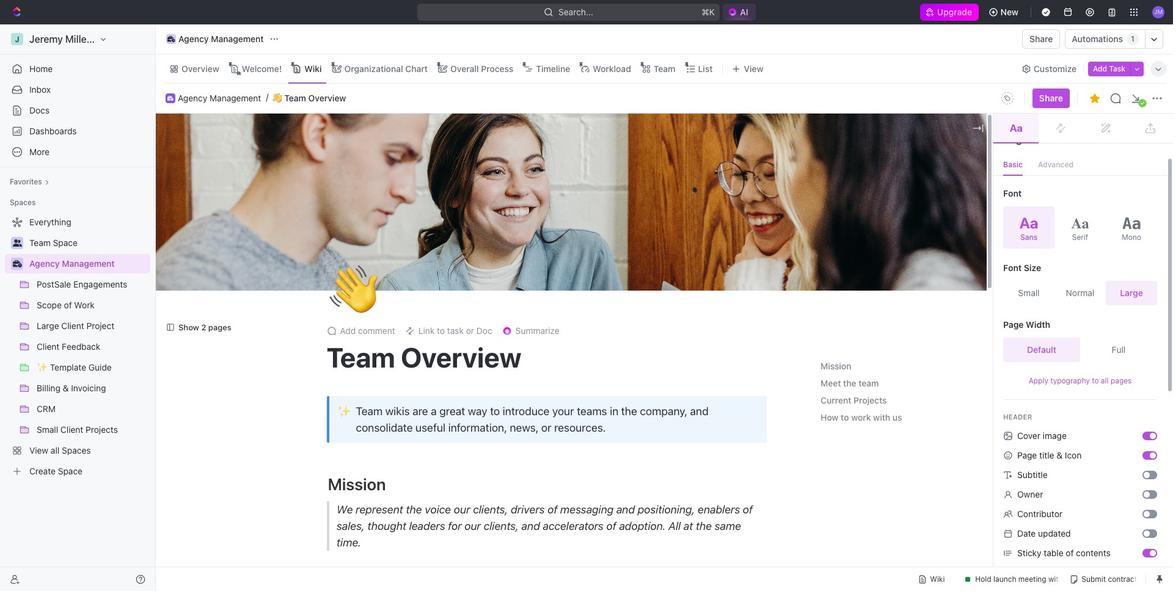 Task type: locate. For each thing, give the bounding box(es) containing it.
2 vertical spatial client
[[60, 425, 83, 435]]

team up consolidate
[[356, 405, 383, 418]]

team right user group image
[[29, 238, 51, 248]]

new
[[1001, 7, 1019, 17]]

customize
[[1034, 63, 1077, 74]]

how
[[821, 413, 839, 423]]

0 horizontal spatial ✨
[[37, 363, 48, 373]]

or inside ✨ team wikis are a great way to introduce your teams in the company, and consolidate useful information, news, or resources.
[[542, 422, 552, 435]]

small down crm
[[37, 425, 58, 435]]

spaces
[[10, 198, 36, 207], [62, 446, 91, 456]]

management down "team space" link at the top left
[[62, 259, 115, 269]]

team for team space
[[29, 238, 51, 248]]

space for create space
[[58, 466, 83, 477]]

✨ up billing
[[37, 363, 48, 373]]

tree
[[5, 213, 150, 482]]

0 horizontal spatial 👋
[[273, 93, 283, 103]]

1 vertical spatial business time image
[[168, 96, 174, 101]]

team inside "team space" link
[[29, 238, 51, 248]]

and
[[691, 405, 709, 418], [617, 504, 635, 516], [522, 520, 540, 533]]

team down add comment
[[327, 341, 395, 374]]

billing & invoicing
[[37, 383, 106, 394]]

2 font from the top
[[1004, 263, 1022, 273]]

work
[[852, 413, 872, 423]]

invoicing
[[71, 383, 106, 394]]

clients,
[[473, 504, 508, 516], [484, 520, 519, 533]]

tree containing everything
[[5, 213, 150, 482]]

2 vertical spatial agency
[[29, 259, 60, 269]]

1 vertical spatial space
[[58, 466, 83, 477]]

1 vertical spatial agency management link
[[178, 93, 261, 104]]

overview left welcome! link
[[182, 63, 219, 74]]

0 vertical spatial pages
[[208, 323, 231, 333]]

sticky table of contents
[[1018, 548, 1111, 559]]

& right billing
[[63, 383, 69, 394]]

projects down crm "link" at the left bottom
[[86, 425, 118, 435]]

2 horizontal spatial overview
[[401, 341, 522, 374]]

large for large
[[1121, 288, 1144, 298]]

& inside sidebar navigation
[[63, 383, 69, 394]]

page up basic
[[1004, 133, 1029, 146]]

0 horizontal spatial all
[[51, 446, 59, 456]]

the right the 'in'
[[622, 405, 638, 418]]

table
[[1044, 548, 1064, 559]]

sidebar navigation
[[0, 24, 158, 592]]

business time image
[[167, 36, 175, 42], [168, 96, 174, 101], [13, 260, 22, 268]]

add inside button
[[1094, 64, 1108, 73]]

view for view all spaces
[[29, 446, 48, 456]]

1 vertical spatial or
[[542, 422, 552, 435]]

1 vertical spatial add
[[340, 326, 356, 337]]

0 vertical spatial small
[[1019, 288, 1040, 298]]

to right "way"
[[490, 405, 500, 418]]

feedback
[[62, 342, 100, 352]]

0 vertical spatial all
[[1102, 377, 1109, 386]]

and down drivers
[[522, 520, 540, 533]]

large right normal
[[1121, 288, 1144, 298]]

of inside scope of work link
[[64, 300, 72, 311]]

business time image inside tree
[[13, 260, 22, 268]]

share down customize button
[[1040, 93, 1064, 103]]

management up welcome! link
[[211, 34, 264, 44]]

space down view all spaces link
[[58, 466, 83, 477]]

1 horizontal spatial ✨
[[338, 404, 351, 419]]

or right the news,
[[542, 422, 552, 435]]

billing
[[37, 383, 60, 394]]

great
[[440, 405, 465, 418]]

inbox
[[29, 84, 51, 95]]

👋 inside the 👋 team overview
[[273, 93, 283, 103]]

overview down wiki at the top
[[309, 93, 346, 103]]

management down welcome! link
[[210, 93, 261, 103]]

title
[[1040, 451, 1055, 461]]

consolidate
[[356, 422, 413, 435]]

0 horizontal spatial small
[[37, 425, 58, 435]]

date
[[1018, 529, 1036, 539]]

1 vertical spatial large
[[37, 321, 59, 331]]

large
[[1121, 288, 1144, 298], [37, 321, 59, 331]]

or left "doc"
[[466, 326, 474, 337]]

view right list
[[744, 63, 764, 74]]

show
[[179, 323, 199, 333]]

1 vertical spatial font
[[1004, 263, 1022, 273]]

1 vertical spatial view
[[29, 446, 48, 456]]

2 vertical spatial and
[[522, 520, 540, 533]]

0 vertical spatial or
[[466, 326, 474, 337]]

reposition button
[[663, 267, 721, 286]]

0 horizontal spatial &
[[63, 383, 69, 394]]

agency management inside tree
[[29, 259, 115, 269]]

all right typography
[[1102, 377, 1109, 386]]

1 vertical spatial small
[[37, 425, 58, 435]]

2 horizontal spatial and
[[691, 405, 709, 418]]

1 vertical spatial pages
[[1111, 377, 1133, 386]]

0 vertical spatial client
[[61, 321, 84, 331]]

1 vertical spatial 👋
[[329, 261, 378, 319]]

1 vertical spatial agency management
[[178, 93, 261, 103]]

at
[[684, 520, 693, 533]]

0 vertical spatial spaces
[[10, 198, 36, 207]]

view inside view button
[[744, 63, 764, 74]]

1 horizontal spatial view
[[744, 63, 764, 74]]

way
[[468, 405, 488, 418]]

font left size
[[1004, 263, 1022, 273]]

home
[[29, 64, 53, 74]]

management
[[211, 34, 264, 44], [210, 93, 261, 103], [62, 259, 115, 269]]

0 horizontal spatial large
[[37, 321, 59, 331]]

0 vertical spatial &
[[63, 383, 69, 394]]

agency management link
[[163, 32, 267, 46], [178, 93, 261, 104], [29, 254, 148, 274]]

✨ left wikis
[[338, 404, 351, 419]]

management inside tree
[[62, 259, 115, 269]]

page for page details
[[1004, 133, 1029, 146]]

0 vertical spatial ✨
[[37, 363, 48, 373]]

share up customize button
[[1030, 34, 1054, 44]]

👋 down 'welcome!'
[[273, 93, 283, 103]]

and inside ✨ team wikis are a great way to introduce your teams in the company, and consolidate useful information, news, or resources.
[[691, 405, 709, 418]]

team left list link
[[654, 63, 676, 74]]

0 horizontal spatial spaces
[[10, 198, 36, 207]]

1 horizontal spatial mission
[[821, 362, 852, 372]]

1 horizontal spatial small
[[1019, 288, 1040, 298]]

cover
[[761, 271, 784, 281]]

dashboards
[[29, 126, 77, 136]]

agency management up postsale engagements
[[29, 259, 115, 269]]

guide
[[89, 363, 112, 373]]

large down scope
[[37, 321, 59, 331]]

pages down full
[[1111, 377, 1133, 386]]

leaders
[[409, 520, 445, 533]]

our up for
[[454, 504, 470, 516]]

and right company,
[[691, 405, 709, 418]]

0 vertical spatial add
[[1094, 64, 1108, 73]]

space
[[53, 238, 78, 248], [58, 466, 83, 477]]

1 horizontal spatial large
[[1121, 288, 1144, 298]]

of left work
[[64, 300, 72, 311]]

0 vertical spatial view
[[744, 63, 764, 74]]

the up current projects
[[844, 379, 857, 389]]

1 font from the top
[[1004, 188, 1022, 199]]

upgrade
[[938, 7, 973, 17]]

0 horizontal spatial view
[[29, 446, 48, 456]]

overview down the task
[[401, 341, 522, 374]]

page width
[[1004, 320, 1051, 330]]

0 horizontal spatial add
[[340, 326, 356, 337]]

client up client feedback
[[61, 321, 84, 331]]

add left task
[[1094, 64, 1108, 73]]

advanced
[[1039, 160, 1074, 169]]

wikis
[[386, 405, 410, 418]]

1 vertical spatial management
[[210, 93, 261, 103]]

agency
[[179, 34, 209, 44], [178, 93, 207, 103], [29, 259, 60, 269]]

1 horizontal spatial all
[[1102, 377, 1109, 386]]

overall
[[451, 63, 479, 74]]

change cover button
[[721, 267, 791, 286]]

projects down team
[[854, 396, 887, 406]]

0 vertical spatial 👋
[[273, 93, 283, 103]]

1 vertical spatial and
[[617, 504, 635, 516]]

0 vertical spatial large
[[1121, 288, 1144, 298]]

2 vertical spatial business time image
[[13, 260, 22, 268]]

all
[[1102, 377, 1109, 386], [51, 446, 59, 456]]

team link
[[652, 60, 676, 77]]

client up view all spaces link
[[60, 425, 83, 435]]

0 vertical spatial font
[[1004, 188, 1022, 199]]

small down size
[[1019, 288, 1040, 298]]

view
[[744, 63, 764, 74], [29, 446, 48, 456]]

our
[[454, 504, 470, 516], [465, 520, 481, 533]]

2 vertical spatial page
[[1018, 451, 1038, 461]]

team inside ✨ team wikis are a great way to introduce your teams in the company, and consolidate useful information, news, or resources.
[[356, 405, 383, 418]]

our right for
[[465, 520, 481, 533]]

1 horizontal spatial 👋
[[329, 261, 378, 319]]

agency management link down "team space" link at the top left
[[29, 254, 148, 274]]

automations
[[1073, 34, 1124, 44]]

owner
[[1018, 490, 1044, 500]]

mono
[[1123, 233, 1142, 242]]

👋 up add comment
[[329, 261, 378, 319]]

scope of work
[[37, 300, 95, 311]]

all up create space
[[51, 446, 59, 456]]

of right drivers
[[548, 504, 558, 516]]

0 horizontal spatial projects
[[86, 425, 118, 435]]

we
[[337, 504, 353, 516]]

0 horizontal spatial or
[[466, 326, 474, 337]]

1 horizontal spatial &
[[1057, 451, 1063, 461]]

spaces down favorites
[[10, 198, 36, 207]]

process
[[481, 63, 514, 74]]

1 vertical spatial all
[[51, 446, 59, 456]]

client up template
[[37, 342, 60, 352]]

0 vertical spatial and
[[691, 405, 709, 418]]

page title & icon
[[1018, 451, 1082, 461]]

agency management down 'overview' link
[[178, 93, 261, 103]]

✨ inside ✨ team wikis are a great way to introduce your teams in the company, and consolidate useful information, news, or resources.
[[338, 404, 351, 419]]

page for page title & icon
[[1018, 451, 1038, 461]]

to right link
[[437, 326, 445, 337]]

agency management link down 'overview' link
[[178, 93, 261, 104]]

scope of work link
[[37, 296, 148, 315]]

agency down team space
[[29, 259, 60, 269]]

view inside view all spaces link
[[29, 446, 48, 456]]

0 vertical spatial mission
[[821, 362, 852, 372]]

1 vertical spatial ✨
[[338, 404, 351, 419]]

everything link
[[5, 213, 148, 232]]

1 vertical spatial agency
[[178, 93, 207, 103]]

1 vertical spatial client
[[37, 342, 60, 352]]

⌘k
[[702, 7, 716, 17]]

adoption.
[[619, 520, 666, 533]]

with
[[874, 413, 891, 423]]

team space
[[29, 238, 78, 248]]

1 horizontal spatial overview
[[309, 93, 346, 103]]

view up create
[[29, 446, 48, 456]]

& right title at bottom right
[[1057, 451, 1063, 461]]

upgrade link
[[921, 4, 979, 21]]

organizational chart
[[345, 63, 428, 74]]

of right enablers
[[743, 504, 753, 516]]

mission up we
[[328, 475, 386, 495]]

docs
[[29, 105, 50, 116]]

team
[[654, 63, 676, 74], [285, 93, 306, 103], [29, 238, 51, 248], [327, 341, 395, 374], [356, 405, 383, 418]]

1 horizontal spatial add
[[1094, 64, 1108, 73]]

more button
[[5, 142, 150, 162]]

font for font
[[1004, 188, 1022, 199]]

small inside tree
[[37, 425, 58, 435]]

1 vertical spatial projects
[[86, 425, 118, 435]]

postsale engagements link
[[37, 275, 148, 295]]

1 vertical spatial share
[[1040, 93, 1064, 103]]

mission up meet on the bottom right of the page
[[821, 362, 852, 372]]

1 horizontal spatial spaces
[[62, 446, 91, 456]]

timeline link
[[534, 60, 571, 77]]

clients, left drivers
[[473, 504, 508, 516]]

0 vertical spatial page
[[1004, 133, 1029, 146]]

0 vertical spatial business time image
[[167, 36, 175, 42]]

default
[[1028, 345, 1057, 355]]

0 horizontal spatial mission
[[328, 475, 386, 495]]

details
[[1032, 133, 1066, 146]]

0 vertical spatial share
[[1030, 34, 1054, 44]]

sticky
[[1018, 548, 1042, 559]]

spaces down small client projects
[[62, 446, 91, 456]]

and up adoption.
[[617, 504, 635, 516]]

small for small client projects
[[37, 425, 58, 435]]

updated
[[1039, 529, 1072, 539]]

page down 'cover'
[[1018, 451, 1038, 461]]

agency down 'overview' link
[[178, 93, 207, 103]]

meet the team
[[821, 379, 879, 389]]

agency management link up 'overview' link
[[163, 32, 267, 46]]

space down everything link
[[53, 238, 78, 248]]

crm
[[37, 404, 56, 415]]

agency up 'overview' link
[[179, 34, 209, 44]]

team inside team link
[[654, 63, 676, 74]]

2 vertical spatial agency management
[[29, 259, 115, 269]]

link to task or doc button
[[400, 323, 497, 340]]

2 vertical spatial management
[[62, 259, 115, 269]]

add left comment
[[340, 326, 356, 337]]

pages
[[208, 323, 231, 333], [1111, 377, 1133, 386]]

agency management up 'overview' link
[[179, 34, 264, 44]]

tree inside sidebar navigation
[[5, 213, 150, 482]]

pages right 2
[[208, 323, 231, 333]]

workspace
[[101, 34, 151, 45]]

icon
[[1066, 451, 1082, 461]]

link
[[419, 326, 435, 337]]

large inside large client project link
[[37, 321, 59, 331]]

to inside ✨ team wikis are a great way to introduce your teams in the company, and consolidate useful information, news, or resources.
[[490, 405, 500, 418]]

✨ for ✨ team wikis are a great way to introduce your teams in the company, and consolidate useful information, news, or resources.
[[338, 404, 351, 419]]

font for font size
[[1004, 263, 1022, 273]]

2 vertical spatial agency management link
[[29, 254, 148, 274]]

0 vertical spatial projects
[[854, 396, 887, 406]]

✨ inside sidebar navigation
[[37, 363, 48, 373]]

to
[[437, 326, 445, 337], [1093, 377, 1100, 386], [490, 405, 500, 418], [841, 413, 850, 423]]

business time image for the bottommost the agency management link
[[13, 260, 22, 268]]

add
[[1094, 64, 1108, 73], [340, 326, 356, 337]]

or
[[466, 326, 474, 337], [542, 422, 552, 435]]

project
[[87, 321, 115, 331]]

jeremy miller's workspace, , element
[[11, 33, 23, 45]]

share inside button
[[1030, 34, 1054, 44]]

font down basic
[[1004, 188, 1022, 199]]

user group image
[[13, 240, 22, 247]]

1 horizontal spatial or
[[542, 422, 552, 435]]

page left width
[[1004, 320, 1024, 330]]

clients, down drivers
[[484, 520, 519, 533]]

of
[[64, 300, 72, 311], [548, 504, 558, 516], [743, 504, 753, 516], [607, 520, 616, 533], [1066, 548, 1074, 559]]

1 vertical spatial page
[[1004, 320, 1024, 330]]

0 vertical spatial overview
[[182, 63, 219, 74]]

👋
[[273, 93, 283, 103], [329, 261, 378, 319]]

large client project link
[[37, 317, 148, 336]]

0 vertical spatial space
[[53, 238, 78, 248]]



Task type: describe. For each thing, give the bounding box(es) containing it.
0 vertical spatial clients,
[[473, 504, 508, 516]]

all inside tree
[[51, 446, 59, 456]]

1
[[1132, 34, 1135, 44]]

billing & invoicing link
[[37, 379, 148, 399]]

the up leaders
[[406, 504, 422, 516]]

0 horizontal spatial and
[[522, 520, 540, 533]]

to right typography
[[1093, 377, 1100, 386]]

welcome! link
[[240, 60, 282, 77]]

1 horizontal spatial projects
[[854, 396, 887, 406]]

current
[[821, 396, 852, 406]]

same
[[715, 520, 741, 533]]

0 horizontal spatial overview
[[182, 63, 219, 74]]

favorites button
[[5, 175, 54, 190]]

organizational
[[345, 63, 403, 74]]

1 vertical spatial mission
[[328, 475, 386, 495]]

change cover button
[[721, 267, 791, 286]]

team for team
[[654, 63, 676, 74]]

width
[[1027, 320, 1051, 330]]

home link
[[5, 59, 150, 79]]

to inside dropdown button
[[437, 326, 445, 337]]

space for team space
[[53, 238, 78, 248]]

team for team overview
[[327, 341, 395, 374]]

overall process link
[[448, 60, 514, 77]]

full
[[1113, 345, 1126, 355]]

jm button
[[1149, 2, 1169, 22]]

size
[[1025, 263, 1042, 273]]

client feedback
[[37, 342, 100, 352]]

business time image inside the agency management link
[[167, 36, 175, 42]]

👋 for 👋 team overview
[[273, 93, 283, 103]]

ai button
[[723, 4, 756, 21]]

large client project
[[37, 321, 115, 331]]

show 2 pages
[[179, 323, 231, 333]]

team overview
[[327, 341, 522, 374]]

sales,
[[337, 520, 365, 533]]

projects inside sidebar navigation
[[86, 425, 118, 435]]

✨ for ✨ template guide
[[37, 363, 48, 373]]

jeremy
[[29, 34, 63, 45]]

0 vertical spatial agency
[[179, 34, 209, 44]]

team down wiki link
[[285, 93, 306, 103]]

0 vertical spatial agency management
[[179, 34, 264, 44]]

share button
[[1023, 29, 1061, 49]]

ai
[[741, 7, 749, 17]]

useful
[[416, 422, 446, 435]]

positioning,
[[638, 504, 695, 516]]

small client projects
[[37, 425, 118, 435]]

view for view
[[744, 63, 764, 74]]

👋 for 👋
[[329, 261, 378, 319]]

1 vertical spatial spaces
[[62, 446, 91, 456]]

meet
[[821, 379, 842, 389]]

1 horizontal spatial and
[[617, 504, 635, 516]]

task
[[1110, 64, 1126, 73]]

a
[[431, 405, 437, 418]]

✨ template guide
[[37, 363, 112, 373]]

typography
[[1051, 377, 1091, 386]]

business time image for middle the agency management link
[[168, 96, 174, 101]]

dropdown menu image
[[998, 89, 1018, 108]]

overview link
[[179, 60, 219, 77]]

0 vertical spatial management
[[211, 34, 264, 44]]

1 vertical spatial our
[[465, 520, 481, 533]]

thought
[[367, 520, 406, 533]]

0 horizontal spatial pages
[[208, 323, 231, 333]]

the right at
[[696, 520, 712, 533]]

image
[[1043, 431, 1067, 441]]

1 vertical spatial clients,
[[484, 520, 519, 533]]

of down messaging
[[607, 520, 616, 533]]

add for add comment
[[340, 326, 356, 337]]

wiki link
[[302, 60, 322, 77]]

contributor
[[1018, 509, 1063, 520]]

✨ template guide link
[[37, 358, 148, 378]]

postsale
[[37, 279, 71, 290]]

list
[[699, 63, 713, 74]]

to right how
[[841, 413, 850, 423]]

summarize button
[[497, 323, 565, 340]]

postsale engagements
[[37, 279, 127, 290]]

workload link
[[591, 60, 631, 77]]

team space link
[[29, 234, 148, 253]]

1 vertical spatial &
[[1057, 451, 1063, 461]]

introduce
[[503, 405, 550, 418]]

page details
[[1004, 133, 1066, 146]]

add task button
[[1089, 61, 1131, 76]]

2 vertical spatial overview
[[401, 341, 522, 374]]

us
[[893, 413, 903, 423]]

view button
[[728, 54, 768, 83]]

small for small
[[1019, 288, 1040, 298]]

doc
[[477, 326, 493, 337]]

apply typography to all pages
[[1029, 377, 1133, 386]]

everything
[[29, 217, 71, 227]]

list link
[[696, 60, 713, 77]]

add for add task
[[1094, 64, 1108, 73]]

1 vertical spatial overview
[[309, 93, 346, 103]]

serif
[[1073, 233, 1089, 242]]

or inside link to task or doc dropdown button
[[466, 326, 474, 337]]

1 horizontal spatial pages
[[1111, 377, 1133, 386]]

0 vertical spatial our
[[454, 504, 470, 516]]

agency inside sidebar navigation
[[29, 259, 60, 269]]

client feedback link
[[37, 337, 148, 357]]

timeline
[[536, 63, 571, 74]]

✨ team wikis are a great way to introduce your teams in the company, and consolidate useful information, news, or resources.
[[338, 404, 712, 435]]

change
[[728, 271, 759, 281]]

small client projects link
[[37, 421, 148, 440]]

0 vertical spatial agency management link
[[163, 32, 267, 46]]

scope
[[37, 300, 62, 311]]

work
[[74, 300, 95, 311]]

news,
[[510, 422, 539, 435]]

resources.
[[555, 422, 606, 435]]

represent
[[356, 504, 403, 516]]

2
[[201, 323, 206, 333]]

change cover
[[728, 271, 784, 281]]

we represent the voice our clients, drivers of messaging and positioning, enablers of sales, thought leaders for our clients, and accelerators of adoption. all at the same time.
[[337, 504, 756, 550]]

create space link
[[5, 462, 148, 482]]

the inside ✨ team wikis are a great way to introduce your teams in the company, and consolidate useful information, news, or resources.
[[622, 405, 638, 418]]

large for large client project
[[37, 321, 59, 331]]

create space
[[29, 466, 83, 477]]

client for small
[[60, 425, 83, 435]]

your
[[553, 405, 574, 418]]

cover
[[1018, 431, 1041, 441]]

search...
[[559, 7, 594, 17]]

dashboards link
[[5, 122, 150, 141]]

client for large
[[61, 321, 84, 331]]

inbox link
[[5, 80, 150, 100]]

chart
[[405, 63, 428, 74]]

create
[[29, 466, 56, 477]]

in
[[610, 405, 619, 418]]

docs link
[[5, 101, 150, 120]]

of right the table
[[1066, 548, 1074, 559]]

page for page width
[[1004, 320, 1024, 330]]

team
[[859, 379, 879, 389]]

engagements
[[73, 279, 127, 290]]

drivers
[[511, 504, 545, 516]]



Task type: vqa. For each thing, say whether or not it's contained in the screenshot.
The Generic Name'S Workspace, , element
no



